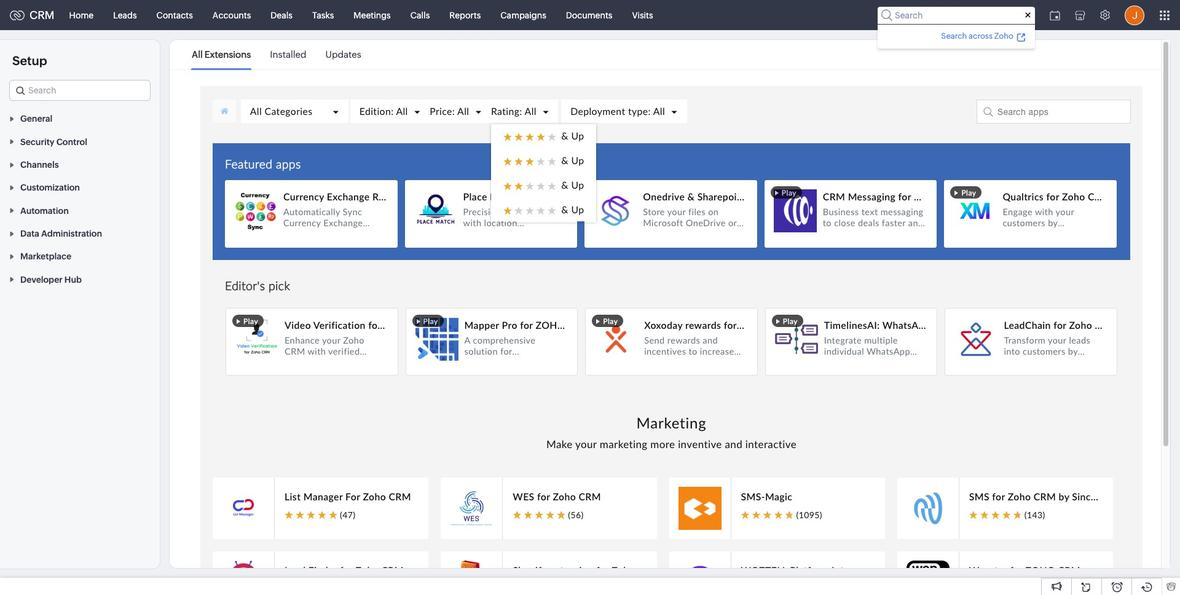 Task type: vqa. For each thing, say whether or not it's contained in the screenshot.
The Tasks
yes



Task type: locate. For each thing, give the bounding box(es) containing it.
data administration button
[[0, 222, 160, 245]]

calendar image
[[1050, 10, 1061, 20]]

tasks
[[312, 10, 334, 20]]

calls
[[411, 10, 430, 20]]

home
[[69, 10, 94, 20]]

installed
[[270, 49, 307, 60]]

customization button
[[0, 176, 160, 199]]

meetings link
[[344, 0, 401, 30]]

general
[[20, 114, 52, 124]]

updates link
[[326, 41, 361, 69]]

Search text field
[[10, 81, 150, 100]]

control
[[56, 137, 87, 147]]

channels button
[[0, 153, 160, 176]]

profile element
[[1118, 0, 1152, 30]]

home link
[[59, 0, 103, 30]]

crm link
[[10, 9, 54, 22]]

automation
[[20, 206, 69, 216]]

developer hub button
[[0, 268, 160, 291]]

tasks link
[[302, 0, 344, 30]]

documents
[[566, 10, 613, 20]]

None field
[[9, 80, 151, 101]]

visits
[[632, 10, 653, 20]]

accounts link
[[203, 0, 261, 30]]

developer hub
[[20, 275, 82, 285]]

leads link
[[103, 0, 147, 30]]

deals link
[[261, 0, 302, 30]]

contacts link
[[147, 0, 203, 30]]

search
[[941, 31, 967, 40]]

marketplace
[[20, 252, 71, 262]]

search across zoho
[[941, 31, 1014, 40]]

visits link
[[622, 0, 663, 30]]

reports
[[450, 10, 481, 20]]

search across zoho link
[[940, 29, 1028, 42]]

accounts
[[213, 10, 251, 20]]

calls link
[[401, 0, 440, 30]]

updates
[[326, 49, 361, 60]]

deals
[[271, 10, 293, 20]]



Task type: describe. For each thing, give the bounding box(es) containing it.
zoho
[[995, 31, 1014, 40]]

security control button
[[0, 130, 160, 153]]

security
[[20, 137, 54, 147]]

all extensions link
[[192, 41, 251, 69]]

create menu image
[[1013, 0, 1043, 30]]

across
[[969, 31, 993, 40]]

reports link
[[440, 0, 491, 30]]

contacts
[[157, 10, 193, 20]]

data administration
[[20, 229, 102, 239]]

customization
[[20, 183, 80, 193]]

data
[[20, 229, 39, 239]]

security control
[[20, 137, 87, 147]]

all extensions
[[192, 49, 251, 60]]

extensions
[[205, 49, 251, 60]]

documents link
[[556, 0, 622, 30]]

campaigns
[[501, 10, 546, 20]]

hub
[[64, 275, 82, 285]]

profile image
[[1125, 5, 1145, 25]]

developer
[[20, 275, 63, 285]]

marketplace button
[[0, 245, 160, 268]]

setup
[[12, 53, 47, 68]]

Search field
[[878, 6, 1035, 24]]

crm
[[30, 9, 54, 22]]

installed link
[[270, 41, 307, 69]]

channels
[[20, 160, 59, 170]]

logo image
[[10, 10, 25, 20]]

automation button
[[0, 199, 160, 222]]

general button
[[0, 107, 160, 130]]

all
[[192, 49, 203, 60]]

leads
[[113, 10, 137, 20]]

meetings
[[354, 10, 391, 20]]

administration
[[41, 229, 102, 239]]

campaigns link
[[491, 0, 556, 30]]



